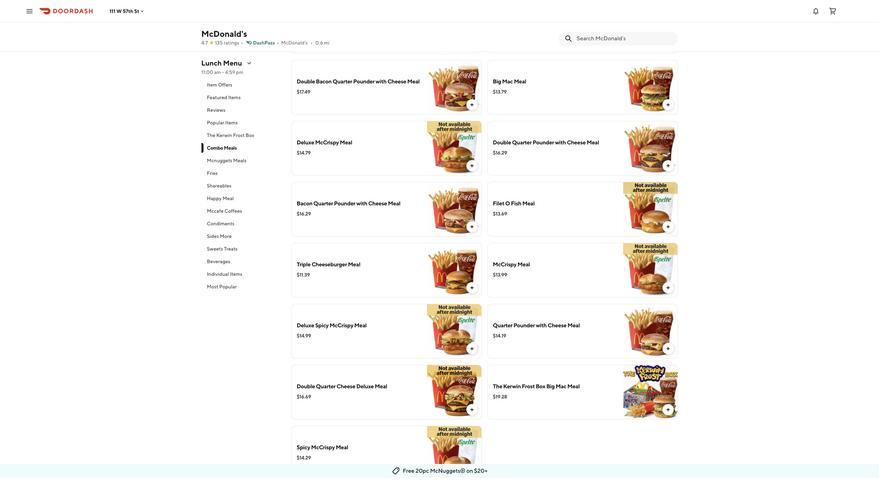 Task type: locate. For each thing, give the bounding box(es) containing it.
mcdonald's up 135 ratings •
[[201, 29, 247, 39]]

0 vertical spatial double
[[297, 78, 315, 85]]

kerwin up the $19.28 at the right bottom
[[503, 384, 521, 390]]

1 horizontal spatial spicy
[[315, 323, 329, 329]]

1 vertical spatial $16.29
[[297, 211, 311, 217]]

0 vertical spatial spicy
[[315, 323, 329, 329]]

items for featured items
[[228, 95, 241, 100]]

on
[[467, 468, 473, 475]]

open menu image
[[25, 7, 34, 15]]

most popular button
[[201, 281, 283, 293]]

big
[[493, 78, 501, 85], [546, 384, 555, 390]]

0 vertical spatial cheeseburger
[[301, 17, 336, 24]]

0 horizontal spatial $16.29
[[297, 211, 311, 217]]

add item to cart image for big mac meal
[[665, 102, 671, 108]]

add item to cart image for double quarter pounder with cheese meal
[[665, 163, 671, 169]]

the up the $19.28 at the right bottom
[[493, 384, 502, 390]]

meals
[[224, 145, 237, 151], [233, 158, 247, 164]]

0 horizontal spatial •
[[241, 40, 243, 46]]

sides more button
[[201, 230, 283, 243]]

with
[[536, 17, 547, 24], [376, 78, 387, 85], [555, 139, 566, 146], [356, 200, 367, 207], [536, 323, 547, 329]]

1 horizontal spatial mac
[[556, 384, 566, 390]]

1 vertical spatial mcdonald's
[[281, 40, 308, 46]]

•
[[241, 40, 243, 46], [277, 40, 279, 46], [311, 40, 313, 46]]

add item to cart image for filet o fish meal
[[665, 224, 671, 230]]

am
[[214, 69, 221, 75]]

items up most popular button
[[230, 272, 242, 277]]

fries
[[207, 171, 218, 176]]

filet o fish meal
[[493, 200, 535, 207]]

the inside button
[[207, 133, 215, 138]]

mccrispy
[[315, 139, 339, 146], [493, 261, 517, 268], [330, 323, 353, 329], [311, 445, 335, 451]]

$16.29 for double quarter pounder with cheese meal
[[493, 150, 507, 156]]

0 horizontal spatial mcdonald's
[[201, 29, 247, 39]]

items
[[228, 95, 241, 100], [225, 120, 238, 126], [230, 272, 242, 277]]

double for double bacon quarter pounder with cheese meal
[[297, 78, 315, 85]]

1 vertical spatial cheeseburger
[[312, 261, 347, 268]]

items up reviews button
[[228, 95, 241, 100]]

0 vertical spatial bacon
[[316, 78, 332, 85]]

kerwin
[[216, 133, 232, 138], [503, 384, 521, 390]]

items up the kerwin frost box
[[225, 120, 238, 126]]

0 vertical spatial big
[[493, 78, 501, 85]]

0 vertical spatial mac
[[502, 78, 513, 85]]

mcnuggets meals
[[207, 158, 247, 164]]

• left 0.6
[[311, 40, 313, 46]]

0 vertical spatial popular
[[207, 120, 224, 126]]

0 horizontal spatial the
[[207, 133, 215, 138]]

bacon
[[316, 78, 332, 85], [297, 200, 312, 207]]

0 horizontal spatial box
[[246, 133, 254, 138]]

0 horizontal spatial kerwin
[[216, 133, 232, 138]]

mcdonald's
[[201, 29, 247, 39], [281, 40, 308, 46]]

• right dashpass
[[277, 40, 279, 46]]

1 vertical spatial frost
[[522, 384, 535, 390]]

1 vertical spatial bacon
[[297, 200, 312, 207]]

happy meal button
[[201, 192, 283, 205]]

deluxe spicy mccrispy meal image
[[427, 304, 482, 359]]

menu
[[223, 59, 242, 67]]

items for individual items
[[230, 272, 242, 277]]

1 horizontal spatial •
[[277, 40, 279, 46]]

1 horizontal spatial mcdonald's
[[281, 40, 308, 46]]

1 vertical spatial meals
[[233, 158, 247, 164]]

notification bell image
[[812, 7, 820, 15]]

1 vertical spatial the
[[493, 384, 502, 390]]

cheeseburger right triple
[[312, 261, 347, 268]]

20pc
[[416, 468, 429, 475]]

double
[[297, 78, 315, 85], [493, 139, 511, 146], [297, 384, 315, 390]]

1 vertical spatial kerwin
[[503, 384, 521, 390]]

meals down the kerwin frost box
[[224, 145, 237, 151]]

2 vertical spatial items
[[230, 272, 242, 277]]

0 horizontal spatial frost
[[233, 133, 245, 138]]

mcdonald's for mcdonald's • 0.6 mi
[[281, 40, 308, 46]]

cheese
[[548, 17, 567, 24], [388, 78, 406, 85], [567, 139, 586, 146], [368, 200, 387, 207], [548, 323, 567, 329], [337, 384, 355, 390]]

2 • from the left
[[277, 40, 279, 46]]

1 vertical spatial big
[[546, 384, 555, 390]]

mcdonald's for mcdonald's
[[201, 29, 247, 39]]

popular down reviews at the top of page
[[207, 120, 224, 126]]

• for dashpass •
[[277, 40, 279, 46]]

1 horizontal spatial the
[[493, 384, 502, 390]]

box inside button
[[246, 133, 254, 138]]

deluxe
[[568, 17, 585, 24], [297, 139, 314, 146], [297, 323, 314, 329], [356, 384, 374, 390]]

1 vertical spatial items
[[225, 120, 238, 126]]

$16.29
[[493, 150, 507, 156], [297, 211, 311, 217]]

0 horizontal spatial mac
[[502, 78, 513, 85]]

add item to cart image
[[469, 102, 475, 108], [665, 163, 671, 169], [469, 224, 475, 230], [665, 224, 671, 230], [469, 285, 475, 291], [665, 285, 671, 291]]

frost
[[233, 133, 245, 138], [522, 384, 535, 390]]

more
[[220, 234, 232, 239]]

add item to cart image for bacon quarter pounder with cheese meal
[[469, 224, 475, 230]]

offers
[[218, 82, 232, 88]]

$14.29
[[297, 456, 311, 461]]

double quarter pounder with cheese meal image
[[623, 121, 678, 176]]

the up combo
[[207, 133, 215, 138]]

1 vertical spatial mac
[[556, 384, 566, 390]]

0 vertical spatial items
[[228, 95, 241, 100]]

0 vertical spatial $16.29
[[493, 150, 507, 156]]

4:59
[[225, 69, 235, 75]]

cheeseburger for triple
[[312, 261, 347, 268]]

sweets treats button
[[201, 243, 283, 256]]

$17.49
[[297, 89, 310, 95]]

popular
[[207, 120, 224, 126], [219, 284, 237, 290]]

1 horizontal spatial kerwin
[[503, 384, 521, 390]]

0 vertical spatial meals
[[224, 145, 237, 151]]

big mac meal
[[493, 78, 526, 85]]

bacon quarter pounder with cheese meal image
[[427, 182, 482, 237]]

add item to cart image for double bacon quarter pounder with cheese meal
[[469, 102, 475, 108]]

cheeseburger
[[301, 17, 336, 24], [312, 261, 347, 268]]

cheeseburger right 2
[[301, 17, 336, 24]]

Item Search search field
[[577, 35, 672, 42]]

2 vertical spatial double
[[297, 384, 315, 390]]

double for double quarter pounder with cheese meal
[[493, 139, 511, 146]]

sides
[[207, 234, 219, 239]]

1 vertical spatial box
[[536, 384, 545, 390]]

1 horizontal spatial $16.29
[[493, 150, 507, 156]]

add item to cart image for triple cheeseburger meal
[[469, 285, 475, 291]]

popular down individual items
[[219, 284, 237, 290]]

kerwin down popular items
[[216, 133, 232, 138]]

1 vertical spatial spicy
[[297, 445, 310, 451]]

st
[[134, 8, 139, 14]]

0 vertical spatial kerwin
[[216, 133, 232, 138]]

pounder
[[514, 17, 535, 24], [353, 78, 375, 85], [533, 139, 554, 146], [334, 200, 355, 207], [514, 323, 535, 329]]

0 items, open order cart image
[[829, 7, 837, 15]]

1 vertical spatial double
[[493, 139, 511, 146]]

$13.69
[[493, 211, 507, 217]]

sweets
[[207, 246, 223, 252]]

mccrispy meal
[[493, 261, 530, 268]]

kerwin for the kerwin frost box
[[216, 133, 232, 138]]

quarter pounder with cheese meal image
[[623, 304, 678, 359]]

fries button
[[201, 167, 283, 180]]

mac
[[502, 78, 513, 85], [556, 384, 566, 390]]

sides more
[[207, 234, 232, 239]]

1 horizontal spatial box
[[536, 384, 545, 390]]

1 horizontal spatial frost
[[522, 384, 535, 390]]

• right ratings
[[241, 40, 243, 46]]

meals inside button
[[233, 158, 247, 164]]

frost inside the kerwin frost box button
[[233, 133, 245, 138]]

the kerwin frost box big mac meal image
[[623, 365, 678, 420]]

spicy mccrispy meal image
[[427, 426, 482, 479]]

kerwin inside the kerwin frost box button
[[216, 133, 232, 138]]

quarter
[[493, 17, 513, 24], [333, 78, 352, 85], [512, 139, 532, 146], [313, 200, 333, 207], [493, 323, 513, 329], [316, 384, 336, 390]]

1 horizontal spatial big
[[546, 384, 555, 390]]

reviews
[[207, 107, 225, 113]]

item
[[207, 82, 217, 88]]

1 horizontal spatial bacon
[[316, 78, 332, 85]]

0 vertical spatial frost
[[233, 133, 245, 138]]

mccafe coffees button
[[201, 205, 283, 218]]

2 horizontal spatial •
[[311, 40, 313, 46]]

spicy
[[315, 323, 329, 329], [297, 445, 310, 451]]

111
[[110, 8, 115, 14]]

combo
[[207, 145, 223, 151]]

meals for combo meals
[[224, 145, 237, 151]]

free
[[403, 468, 415, 475]]

0 vertical spatial mcdonald's
[[201, 29, 247, 39]]

0.6
[[315, 40, 323, 46]]

111 w 57th st button
[[110, 8, 145, 14]]

135
[[215, 40, 223, 46]]

mcdonald's down 2
[[281, 40, 308, 46]]

triple
[[297, 261, 311, 268]]

3 • from the left
[[311, 40, 313, 46]]

0 vertical spatial the
[[207, 133, 215, 138]]

0 horizontal spatial bacon
[[297, 200, 312, 207]]

triple cheeseburger meal
[[297, 261, 360, 268]]

featured
[[207, 95, 227, 100]]

deluxe mccrispy meal
[[297, 139, 352, 146]]

0 horizontal spatial spicy
[[297, 445, 310, 451]]

add item to cart image
[[665, 41, 671, 47], [665, 102, 671, 108], [469, 163, 475, 169], [469, 346, 475, 352], [665, 346, 671, 352], [469, 408, 475, 413], [665, 408, 671, 413], [469, 469, 475, 474]]

0 vertical spatial box
[[246, 133, 254, 138]]

meals up fries button
[[233, 158, 247, 164]]

-
[[222, 69, 224, 75]]

beverages
[[207, 259, 230, 265]]



Task type: vqa. For each thing, say whether or not it's contained in the screenshot.


Task type: describe. For each thing, give the bounding box(es) containing it.
deluxe mccrispy meal image
[[427, 121, 482, 176]]

condiments
[[207, 221, 234, 227]]

11:00
[[201, 69, 213, 75]]

fish
[[511, 200, 521, 207]]

popular items
[[207, 120, 238, 126]]

individual
[[207, 272, 229, 277]]

frost for the kerwin frost box big mac meal
[[522, 384, 535, 390]]

$16.69
[[297, 395, 311, 400]]

4.7
[[201, 40, 208, 46]]

$13.79
[[493, 89, 507, 95]]

mi
[[324, 40, 330, 46]]

dashpass
[[253, 40, 275, 46]]

menus image
[[246, 60, 252, 66]]

quarter pounder with cheese deluxe meal image
[[623, 0, 678, 54]]

combo meals
[[207, 145, 237, 151]]

o
[[505, 200, 510, 207]]

double bacon quarter pounder with cheese meal image
[[427, 60, 482, 115]]

57th
[[123, 8, 133, 14]]

mcdonald's • 0.6 mi
[[281, 40, 330, 46]]

filet
[[493, 200, 504, 207]]

individual items button
[[201, 268, 283, 281]]

11:00 am - 4:59 pm
[[201, 69, 243, 75]]

2 cheeseburger meal image
[[427, 0, 482, 54]]

$16.29 for bacon quarter pounder with cheese meal
[[297, 211, 311, 217]]

most
[[207, 284, 218, 290]]

featured items
[[207, 95, 241, 100]]

mccafe
[[207, 208, 224, 214]]

meals for mcnuggets meals
[[233, 158, 247, 164]]

add item to cart image for double quarter cheese deluxe meal
[[469, 408, 475, 413]]

$14.19
[[493, 333, 506, 339]]

item offers button
[[201, 79, 283, 91]]

mcnuggets
[[207, 158, 232, 164]]

111 w 57th st
[[110, 8, 139, 14]]

quarter pounder with cheese meal
[[493, 323, 580, 329]]

item offers
[[207, 82, 232, 88]]

double quarter cheese deluxe meal
[[297, 384, 387, 390]]

$19.28
[[493, 395, 507, 400]]

the for the kerwin frost box
[[207, 133, 215, 138]]

box for the kerwin frost box
[[246, 133, 254, 138]]

double quarter cheese deluxe meal image
[[427, 365, 482, 420]]

1 vertical spatial popular
[[219, 284, 237, 290]]

the for the kerwin frost box big mac meal
[[493, 384, 502, 390]]

individual items
[[207, 272, 242, 277]]

frost for the kerwin frost box
[[233, 133, 245, 138]]

double bacon quarter pounder with cheese meal
[[297, 78, 420, 85]]

$11.39
[[297, 272, 310, 278]]

beverages button
[[201, 256, 283, 268]]

happy meal
[[207, 196, 234, 201]]

quarter pounder with cheese deluxe meal
[[493, 17, 598, 24]]

mcnuggets meals button
[[201, 154, 283, 167]]

bacon quarter pounder with cheese meal
[[297, 200, 400, 207]]

the kerwin frost box big mac meal
[[493, 384, 580, 390]]

mcnuggetsⓡ
[[430, 468, 465, 475]]

w
[[116, 8, 122, 14]]

coffees
[[225, 208, 242, 214]]

sweets treats
[[207, 246, 238, 252]]

featured items button
[[201, 91, 283, 104]]

most popular
[[207, 284, 237, 290]]

double for double quarter cheese deluxe meal
[[297, 384, 315, 390]]

shareables button
[[201, 180, 283, 192]]

$13.99
[[493, 272, 507, 278]]

filet o fish meal image
[[623, 182, 678, 237]]

kerwin for the kerwin frost box big mac meal
[[503, 384, 521, 390]]

0 horizontal spatial big
[[493, 78, 501, 85]]

$14.79
[[297, 150, 311, 156]]

spicy mccrispy meal
[[297, 445, 348, 451]]

condiments button
[[201, 218, 283, 230]]

mccafe coffees
[[207, 208, 242, 214]]

1 • from the left
[[241, 40, 243, 46]]

mccrispy meal image
[[623, 243, 678, 298]]

add item to cart image for deluxe spicy mccrispy meal
[[469, 346, 475, 352]]

reviews button
[[201, 104, 283, 117]]

dashpass •
[[253, 40, 279, 46]]

treats
[[224, 246, 238, 252]]

deluxe spicy mccrispy meal
[[297, 323, 367, 329]]

the kerwin frost box
[[207, 133, 254, 138]]

the kerwin frost box button
[[201, 129, 283, 142]]

items for popular items
[[225, 120, 238, 126]]

happy
[[207, 196, 222, 201]]

cheeseburger for 2
[[301, 17, 336, 24]]

add item to cart image for the kerwin frost box big mac meal
[[665, 408, 671, 413]]

pm
[[236, 69, 243, 75]]

add item to cart image for mccrispy meal
[[665, 285, 671, 291]]

ratings
[[224, 40, 239, 46]]

lunch menu
[[201, 59, 242, 67]]

big mac meal image
[[623, 60, 678, 115]]

meal inside button
[[223, 196, 234, 201]]

$14.99
[[297, 333, 311, 339]]

135 ratings •
[[215, 40, 243, 46]]

2
[[297, 17, 300, 24]]

triple cheeseburger meal image
[[427, 243, 482, 298]]

double quarter pounder with cheese meal
[[493, 139, 599, 146]]

add item to cart image for quarter pounder with cheese meal
[[665, 346, 671, 352]]

$20+
[[474, 468, 488, 475]]

• for mcdonald's • 0.6 mi
[[311, 40, 313, 46]]

box for the kerwin frost box big mac meal
[[536, 384, 545, 390]]

popular items button
[[201, 117, 283, 129]]

lunch
[[201, 59, 222, 67]]

2 cheeseburger meal
[[297, 17, 350, 24]]

shareables
[[207, 183, 232, 189]]

add item to cart image for spicy mccrispy meal
[[469, 469, 475, 474]]

add item to cart image for deluxe mccrispy meal
[[469, 163, 475, 169]]



